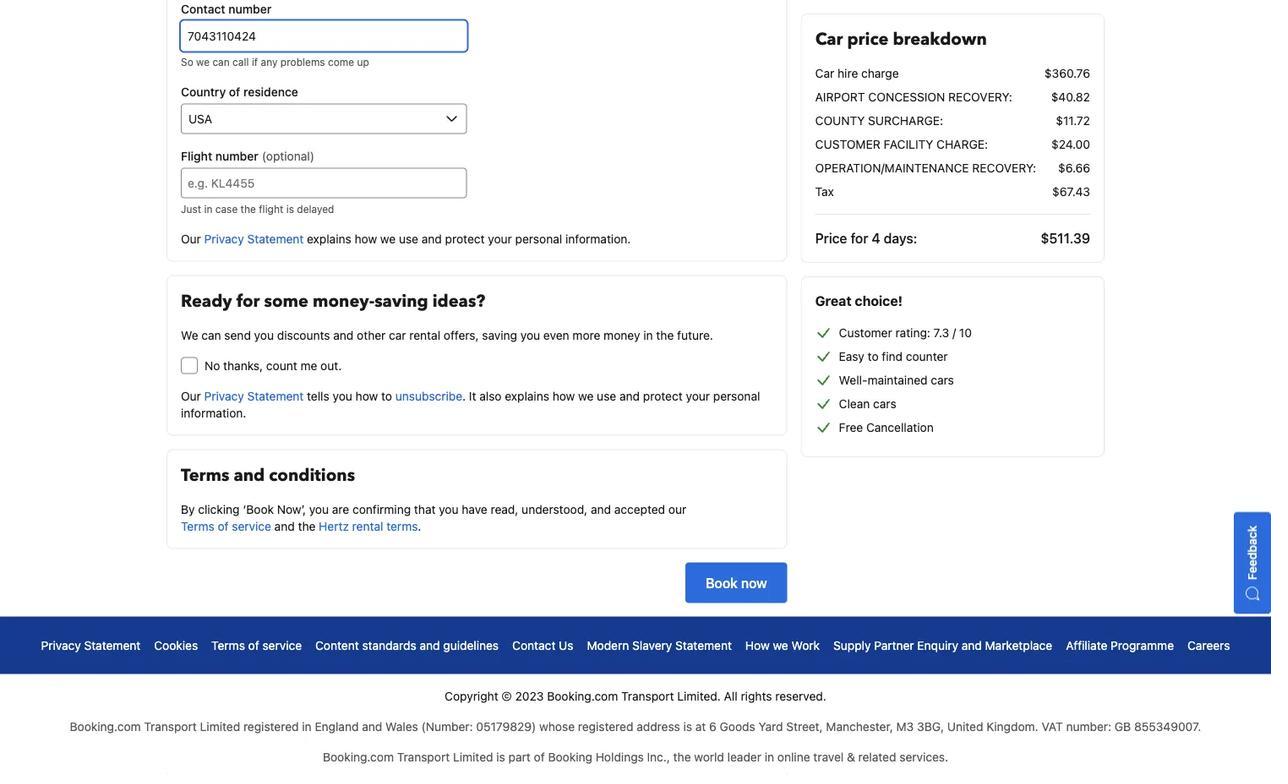 Task type: vqa. For each thing, say whether or not it's contained in the screenshot.
first 400+
no



Task type: locate. For each thing, give the bounding box(es) containing it.
terms inside footer
[[211, 638, 245, 652]]

0 vertical spatial terms
[[181, 463, 229, 487]]

registered up holdings
[[578, 719, 633, 733]]

part
[[509, 750, 531, 764]]

1 registered from the left
[[243, 719, 299, 733]]

count
[[266, 358, 297, 372]]

how down just in case the flight is delayed "alert"
[[355, 231, 377, 245]]

work
[[792, 638, 820, 652]]

use for also
[[597, 389, 616, 403]]

terms right cookies
[[211, 638, 245, 652]]

hertz
[[319, 519, 349, 533]]

protect up ideas?
[[445, 231, 485, 245]]

problems
[[280, 56, 325, 68]]

1 vertical spatial our
[[181, 389, 201, 403]]

content standards and guidelines link
[[315, 637, 499, 654]]

booking.com up whose on the left of page
[[547, 689, 618, 703]]

privacy statement button down just in case the flight is delayed
[[204, 230, 304, 247]]

programme
[[1111, 638, 1174, 652]]

well-
[[839, 373, 868, 387]]

0 vertical spatial personal
[[515, 231, 562, 245]]

if
[[252, 56, 258, 68]]

is left 'part'
[[496, 750, 505, 764]]

1 vertical spatial contact
[[512, 638, 556, 652]]

contact number
[[181, 2, 272, 15]]

our for our privacy statement tells you how to unsubscribe
[[181, 389, 201, 403]]

saving right 'offers,'
[[482, 328, 517, 342]]

saving up car
[[375, 289, 428, 313]]

out.
[[320, 358, 342, 372]]

2 car from the top
[[815, 66, 835, 80]]

personal inside . it also explains how we use and protect your personal information.
[[713, 389, 760, 403]]

1 horizontal spatial explains
[[505, 389, 549, 403]]

booking.com down privacy statement link
[[70, 719, 141, 733]]

1 vertical spatial protect
[[643, 389, 683, 403]]

2 vertical spatial booking.com
[[323, 750, 394, 764]]

1 vertical spatial limited
[[453, 750, 493, 764]]

and down money
[[620, 389, 640, 403]]

0 vertical spatial use
[[399, 231, 418, 245]]

to left unsubscribe link
[[381, 389, 392, 403]]

rental
[[409, 328, 440, 342], [352, 519, 383, 533]]

1 horizontal spatial your
[[686, 389, 710, 403]]

contact inside footer
[[512, 638, 556, 652]]

1 vertical spatial use
[[597, 389, 616, 403]]

clean
[[839, 397, 870, 411]]

car left hire
[[815, 66, 835, 80]]

(number:
[[421, 719, 473, 733]]

1 vertical spatial service
[[262, 638, 302, 652]]

&
[[847, 750, 855, 764]]

manchester,
[[826, 719, 893, 733]]

0 horizontal spatial limited
[[200, 719, 240, 733]]

you right send in the top of the page
[[254, 328, 274, 342]]

1 horizontal spatial .
[[462, 389, 466, 403]]

operation/maintenance
[[815, 161, 969, 175]]

transport down cookies button
[[144, 719, 197, 733]]

1 vertical spatial transport
[[144, 719, 197, 733]]

confirming
[[353, 502, 411, 516]]

information.
[[565, 231, 631, 245], [181, 406, 246, 420]]

contact up so
[[181, 2, 225, 15]]

2 horizontal spatial transport
[[621, 689, 674, 703]]

0 horizontal spatial transport
[[144, 719, 197, 733]]

1 horizontal spatial information.
[[565, 231, 631, 245]]

0 vertical spatial contact
[[181, 2, 225, 15]]

for up send in the top of the page
[[236, 289, 260, 313]]

2 vertical spatial terms
[[211, 638, 245, 652]]

privacy for our privacy statement explains how we use and protect your personal information.
[[204, 231, 244, 245]]

1 vertical spatial saving
[[482, 328, 517, 342]]

ideas?
[[432, 289, 485, 313]]

privacy for our privacy statement tells you how to unsubscribe
[[204, 389, 244, 403]]

counter
[[906, 350, 948, 363]]

terms inside by clicking 'book now', you are confirming that you have read, understood, and accepted our terms of service and the hertz rental terms .
[[181, 519, 214, 533]]

for left 4
[[851, 230, 868, 246]]

is inside "alert"
[[286, 203, 294, 215]]

1 vertical spatial car
[[815, 66, 835, 80]]

1 horizontal spatial to
[[868, 350, 879, 363]]

2 horizontal spatial is
[[683, 719, 692, 733]]

we right so
[[196, 56, 210, 68]]

cookies button
[[154, 637, 198, 654]]

statement down no thanks, count me out.
[[247, 389, 304, 403]]

2 privacy statement button from the top
[[204, 387, 304, 404]]

protect inside . it also explains how we use and protect your personal information.
[[643, 389, 683, 403]]

privacy inside footer
[[41, 638, 81, 652]]

free cancellation
[[839, 421, 934, 434]]

terms for terms and conditions
[[181, 463, 229, 487]]

terms of service
[[211, 638, 302, 652]]

no
[[205, 358, 220, 372]]

book
[[706, 575, 738, 591]]

booking.com down england
[[323, 750, 394, 764]]

2 vertical spatial privacy
[[41, 638, 81, 652]]

1 horizontal spatial registered
[[578, 719, 633, 733]]

0 horizontal spatial protect
[[445, 231, 485, 245]]

for for some
[[236, 289, 260, 313]]

1 vertical spatial information.
[[181, 406, 246, 420]]

whose
[[539, 719, 575, 733]]

1 vertical spatial personal
[[713, 389, 760, 403]]

the right case
[[241, 203, 256, 215]]

street,
[[786, 719, 823, 733]]

0 horizontal spatial your
[[488, 231, 512, 245]]

statement
[[247, 231, 304, 245], [247, 389, 304, 403], [84, 638, 141, 652], [675, 638, 732, 652]]

to left find
[[868, 350, 879, 363]]

more
[[573, 328, 600, 342]]

cookies
[[154, 638, 198, 652]]

1 vertical spatial booking.com
[[70, 719, 141, 733]]

0 vertical spatial explains
[[307, 231, 351, 245]]

in right just
[[204, 203, 212, 215]]

statement down 'flight'
[[247, 231, 304, 245]]

1 vertical spatial privacy statement button
[[204, 387, 304, 404]]

limited for is
[[453, 750, 493, 764]]

guidelines
[[443, 638, 499, 652]]

footer
[[0, 616, 1271, 775]]

money-
[[313, 289, 375, 313]]

country
[[181, 84, 226, 98]]

how
[[355, 231, 377, 245], [356, 389, 378, 403], [553, 389, 575, 403]]

price for 4 days:
[[815, 230, 917, 246]]

of
[[229, 84, 240, 98], [218, 519, 229, 533], [248, 638, 259, 652], [534, 750, 545, 764]]

privacy statement button for tells you how to
[[204, 387, 304, 404]]

booking.com for is
[[323, 750, 394, 764]]

1 horizontal spatial is
[[496, 750, 505, 764]]

saving
[[375, 289, 428, 313], [482, 328, 517, 342]]

use inside . it also explains how we use and protect your personal information.
[[597, 389, 616, 403]]

1 horizontal spatial transport
[[397, 750, 450, 764]]

we inside . it also explains how we use and protect your personal information.
[[578, 389, 594, 403]]

modern slavery statement
[[587, 638, 732, 652]]

1 horizontal spatial contact
[[512, 638, 556, 652]]

contact left us
[[512, 638, 556, 652]]

in left england
[[302, 719, 312, 733]]

car for car hire charge
[[815, 66, 835, 80]]

1 horizontal spatial limited
[[453, 750, 493, 764]]

1 privacy statement button from the top
[[204, 230, 304, 247]]

car up hire
[[815, 28, 843, 51]]

car price breakdown
[[815, 28, 987, 51]]

feedback button
[[1234, 512, 1271, 614]]

0 vertical spatial rental
[[409, 328, 440, 342]]

we can send you discounts and other car rental offers, saving you even more money in the future.
[[181, 328, 713, 342]]

and left the accepted
[[591, 502, 611, 516]]

the left future.
[[656, 328, 674, 342]]

our
[[181, 231, 201, 245], [181, 389, 201, 403]]

contact
[[181, 2, 225, 15], [512, 638, 556, 652]]

0 vertical spatial privacy
[[204, 231, 244, 245]]

clean cars
[[839, 397, 897, 411]]

book now
[[706, 575, 767, 591]]

0 vertical spatial our
[[181, 231, 201, 245]]

rating:
[[896, 326, 931, 340]]

. left it
[[462, 389, 466, 403]]

and
[[422, 231, 442, 245], [333, 328, 354, 342], [620, 389, 640, 403], [234, 463, 265, 487], [591, 502, 611, 516], [274, 519, 295, 533], [420, 638, 440, 652], [962, 638, 982, 652], [362, 719, 382, 733]]

we
[[196, 56, 210, 68], [380, 231, 396, 245], [578, 389, 594, 403], [773, 638, 788, 652]]

how for statement
[[355, 231, 377, 245]]

0 vertical spatial privacy statement button
[[204, 230, 304, 247]]

'book
[[243, 502, 274, 516]]

recovery: up charge: on the top right of the page
[[948, 90, 1012, 104]]

1 horizontal spatial personal
[[713, 389, 760, 403]]

e.g. KL4455 text field
[[181, 168, 467, 198]]

0 horizontal spatial use
[[399, 231, 418, 245]]

1 horizontal spatial use
[[597, 389, 616, 403]]

explains inside . it also explains how we use and protect your personal information.
[[505, 389, 549, 403]]

0 vertical spatial cars
[[931, 373, 954, 387]]

is right 'flight'
[[286, 203, 294, 215]]

we inside so we can call if any problems come up alert
[[196, 56, 210, 68]]

privacy statement
[[41, 638, 141, 652]]

our
[[669, 502, 687, 516]]

contact for contact number
[[181, 2, 225, 15]]

the down now',
[[298, 519, 316, 533]]

1 car from the top
[[815, 28, 843, 51]]

find
[[882, 350, 903, 363]]

0 vertical spatial is
[[286, 203, 294, 215]]

unsubscribe link
[[395, 389, 462, 403]]

explains
[[307, 231, 351, 245], [505, 389, 549, 403]]

service inside by clicking 'book now', you are confirming that you have read, understood, and accepted our terms of service and the hertz rental terms .
[[232, 519, 271, 533]]

our down just
[[181, 231, 201, 245]]

0 vertical spatial service
[[232, 519, 271, 533]]

0 horizontal spatial booking.com
[[70, 719, 141, 733]]

statement up limited.
[[675, 638, 732, 652]]

0 vertical spatial can
[[212, 56, 230, 68]]

by
[[181, 502, 195, 516]]

you
[[254, 328, 274, 342], [521, 328, 540, 342], [333, 389, 352, 403], [309, 502, 329, 516], [439, 502, 459, 516]]

us
[[559, 638, 574, 652]]

number for flight
[[215, 149, 258, 163]]

05179829)
[[476, 719, 536, 733]]

charge
[[861, 66, 899, 80]]

in right money
[[644, 328, 653, 342]]

1 horizontal spatial booking.com
[[323, 750, 394, 764]]

service left content
[[262, 638, 302, 652]]

0 vertical spatial protect
[[445, 231, 485, 245]]

0 vertical spatial .
[[462, 389, 466, 403]]

1 horizontal spatial for
[[851, 230, 868, 246]]

your for . it also explains how we use and protect your personal information.
[[686, 389, 710, 403]]

tax
[[815, 185, 834, 199]]

0 vertical spatial booking.com
[[547, 689, 618, 703]]

we inside how we work link
[[773, 638, 788, 652]]

2 our from the top
[[181, 389, 201, 403]]

now
[[741, 575, 767, 591]]

terms of service button
[[181, 518, 271, 534]]

0 horizontal spatial to
[[381, 389, 392, 403]]

registered
[[243, 719, 299, 733], [578, 719, 633, 733]]

we down the more
[[578, 389, 594, 403]]

2 vertical spatial transport
[[397, 750, 450, 764]]

1 horizontal spatial protect
[[643, 389, 683, 403]]

terms up the 'clicking' at the bottom of the page
[[181, 463, 229, 487]]

service down 'book
[[232, 519, 271, 533]]

great
[[815, 293, 852, 309]]

address
[[637, 719, 680, 733]]

2 vertical spatial is
[[496, 750, 505, 764]]

. down that
[[418, 519, 421, 533]]

protect for . it also explains how we use and protect your personal information.
[[643, 389, 683, 403]]

number:
[[1066, 719, 1112, 733]]

number up the if
[[228, 2, 272, 15]]

charge:
[[937, 137, 988, 151]]

how inside . it also explains how we use and protect your personal information.
[[553, 389, 575, 403]]

privacy statement button down thanks,
[[204, 387, 304, 404]]

you right that
[[439, 502, 459, 516]]

transport up address
[[621, 689, 674, 703]]

1 vertical spatial cars
[[873, 397, 897, 411]]

and up ideas?
[[422, 231, 442, 245]]

1 vertical spatial explains
[[505, 389, 549, 403]]

terms down the by
[[181, 519, 214, 533]]

0 horizontal spatial information.
[[181, 406, 246, 420]]

rental right car
[[409, 328, 440, 342]]

1 vertical spatial rental
[[352, 519, 383, 533]]

4
[[872, 230, 880, 246]]

1 vertical spatial number
[[215, 149, 258, 163]]

explains down just in case the flight is delayed "alert"
[[307, 231, 351, 245]]

airport concession recovery:
[[815, 90, 1012, 104]]

for
[[851, 230, 868, 246], [236, 289, 260, 313]]

the inside footer
[[673, 750, 691, 764]]

can left call
[[212, 56, 230, 68]]

0 horizontal spatial explains
[[307, 231, 351, 245]]

1 vertical spatial recovery:
[[972, 161, 1036, 175]]

0 vertical spatial limited
[[200, 719, 240, 733]]

Contact number telephone field
[[181, 21, 467, 51]]

wales
[[386, 719, 418, 733]]

and inside . it also explains how we use and protect your personal information.
[[620, 389, 640, 403]]

2 registered from the left
[[578, 719, 633, 733]]

goods
[[720, 719, 755, 733]]

registered left england
[[243, 719, 299, 733]]

0 horizontal spatial saving
[[375, 289, 428, 313]]

1 vertical spatial privacy
[[204, 389, 244, 403]]

1 vertical spatial for
[[236, 289, 260, 313]]

0 horizontal spatial personal
[[515, 231, 562, 245]]

can
[[212, 56, 230, 68], [201, 328, 221, 342]]

1 vertical spatial .
[[418, 519, 421, 533]]

0 vertical spatial your
[[488, 231, 512, 245]]

is left at
[[683, 719, 692, 733]]

vat
[[1042, 719, 1063, 733]]

rental down confirming
[[352, 519, 383, 533]]

1 horizontal spatial saving
[[482, 328, 517, 342]]

0 horizontal spatial for
[[236, 289, 260, 313]]

protect down future.
[[643, 389, 683, 403]]

cars up free cancellation on the right bottom of page
[[873, 397, 897, 411]]

information. inside . it also explains how we use and protect your personal information.
[[181, 406, 246, 420]]

of down the 'clicking' at the bottom of the page
[[218, 519, 229, 533]]

rights
[[741, 689, 772, 703]]

cars down counter
[[931, 373, 954, 387]]

copyright © 2023 booking.com transport limited. all rights reserved.
[[445, 689, 826, 703]]

the right inc.,
[[673, 750, 691, 764]]

0 horizontal spatial .
[[418, 519, 421, 533]]

we right how
[[773, 638, 788, 652]]

enquiry
[[917, 638, 959, 652]]

explains right also
[[505, 389, 549, 403]]

how down even
[[553, 389, 575, 403]]

0 horizontal spatial contact
[[181, 2, 225, 15]]

recovery: down charge: on the top right of the page
[[972, 161, 1036, 175]]

1 vertical spatial your
[[686, 389, 710, 403]]

0 horizontal spatial rental
[[352, 519, 383, 533]]

our down the we
[[181, 389, 201, 403]]

0 horizontal spatial registered
[[243, 719, 299, 733]]

1 vertical spatial terms
[[181, 519, 214, 533]]

for for 4
[[851, 230, 868, 246]]

m3
[[896, 719, 914, 733]]

0 horizontal spatial is
[[286, 203, 294, 215]]

transport down wales
[[397, 750, 450, 764]]

statement for our privacy statement explains how we use and protect your personal information.
[[247, 231, 304, 245]]

0 vertical spatial number
[[228, 2, 272, 15]]

ready for some money-saving ideas?
[[181, 289, 485, 313]]

0 vertical spatial information.
[[565, 231, 631, 245]]

information. for . it also explains how we use and protect your personal information.
[[181, 406, 246, 420]]

0 vertical spatial for
[[851, 230, 868, 246]]

statement for our privacy statement tells you how to unsubscribe
[[247, 389, 304, 403]]

me
[[300, 358, 317, 372]]

your inside . it also explains how we use and protect your personal information.
[[686, 389, 710, 403]]

have
[[462, 502, 488, 516]]

number right flight
[[215, 149, 258, 163]]

of right 'part'
[[534, 750, 545, 764]]

can right the we
[[201, 328, 221, 342]]

and right enquiry
[[962, 638, 982, 652]]

0 vertical spatial car
[[815, 28, 843, 51]]

1 our from the top
[[181, 231, 201, 245]]



Task type: describe. For each thing, give the bounding box(es) containing it.
and left wales
[[362, 719, 382, 733]]

$511.39
[[1041, 230, 1090, 246]]

statement left cookies
[[84, 638, 141, 652]]

0 vertical spatial transport
[[621, 689, 674, 703]]

you right 'tells'
[[333, 389, 352, 403]]

affiliate programme link
[[1066, 637, 1174, 654]]

7.3
[[934, 326, 949, 340]]

so we can call if any problems come up alert
[[181, 54, 467, 70]]

how for also
[[553, 389, 575, 403]]

travel
[[813, 750, 844, 764]]

terms
[[386, 519, 418, 533]]

terms for terms of service
[[211, 638, 245, 652]]

and up 'book
[[234, 463, 265, 487]]

leader
[[727, 750, 762, 764]]

online
[[778, 750, 810, 764]]

related
[[858, 750, 896, 764]]

surcharge:
[[868, 114, 943, 128]]

rental inside by clicking 'book now', you are confirming that you have read, understood, and accepted our terms of service and the hertz rental terms .
[[352, 519, 383, 533]]

services.
[[900, 750, 948, 764]]

affiliate programme
[[1066, 638, 1174, 652]]

footer containing privacy statement
[[0, 616, 1271, 775]]

supply
[[833, 638, 871, 652]]

6
[[709, 719, 717, 733]]

privacy statement button for explains how we use and protect your personal information.
[[204, 230, 304, 247]]

partner
[[874, 638, 914, 652]]

of right cookies
[[248, 638, 259, 652]]

of inside by clicking 'book now', you are confirming that you have read, understood, and accepted our terms of service and the hertz rental terms .
[[218, 519, 229, 533]]

easy to find counter
[[839, 350, 948, 363]]

and down now',
[[274, 519, 295, 533]]

free
[[839, 421, 863, 434]]

modern
[[587, 638, 629, 652]]

information. for our privacy statement explains how we use and protect your personal information.
[[565, 231, 631, 245]]

personal for . it also explains how we use and protect your personal information.
[[713, 389, 760, 403]]

price
[[815, 230, 847, 246]]

privacy statement link
[[41, 637, 141, 654]]

how
[[745, 638, 770, 652]]

0 horizontal spatial cars
[[873, 397, 897, 411]]

residence
[[243, 84, 298, 98]]

car hire charge
[[815, 66, 899, 80]]

booking.com for registered
[[70, 719, 141, 733]]

how we work
[[745, 638, 820, 652]]

our privacy statement tells you how to unsubscribe
[[181, 389, 462, 403]]

. inside by clicking 'book now', you are confirming that you have read, understood, and accepted our terms of service and the hertz rental terms .
[[418, 519, 421, 533]]

and left other
[[333, 328, 354, 342]]

also
[[479, 389, 502, 403]]

we down just in case the flight is delayed "alert"
[[380, 231, 396, 245]]

transport for booking
[[397, 750, 450, 764]]

. it also explains how we use and protect your personal information.
[[181, 389, 760, 420]]

country of residence
[[181, 84, 298, 98]]

the inside "alert"
[[241, 203, 256, 215]]

car
[[389, 328, 406, 342]]

our for our privacy statement explains how we use and protect your personal information.
[[181, 231, 201, 245]]

any
[[261, 56, 278, 68]]

concession
[[868, 90, 945, 104]]

protect for our privacy statement explains how we use and protect your personal information.
[[445, 231, 485, 245]]

transport for and
[[144, 719, 197, 733]]

1 vertical spatial is
[[683, 719, 692, 733]]

breakdown
[[893, 28, 987, 51]]

england
[[315, 719, 359, 733]]

explains for also
[[505, 389, 549, 403]]

you left even
[[521, 328, 540, 342]]

number for contact
[[228, 2, 272, 15]]

2023
[[515, 689, 544, 703]]

1 horizontal spatial cars
[[931, 373, 954, 387]]

careers
[[1188, 638, 1230, 652]]

the inside by clicking 'book now', you are confirming that you have read, understood, and accepted our terms of service and the hertz rental terms .
[[298, 519, 316, 533]]

and right standards
[[420, 638, 440, 652]]

all
[[724, 689, 738, 703]]

by clicking 'book now', you are confirming that you have read, understood, and accepted our terms of service and the hertz rental terms .
[[181, 502, 687, 533]]

in left online
[[765, 750, 774, 764]]

we
[[181, 328, 198, 342]]

service inside terms of service link
[[262, 638, 302, 652]]

united
[[947, 719, 983, 733]]

can inside alert
[[212, 56, 230, 68]]

supply partner enquiry and marketplace link
[[833, 637, 1053, 654]]

content standards and guidelines
[[315, 638, 499, 652]]

world
[[694, 750, 724, 764]]

cancellation
[[866, 421, 934, 434]]

explains for statement
[[307, 231, 351, 245]]

/
[[953, 326, 956, 340]]

contact for contact us
[[512, 638, 556, 652]]

you left are
[[309, 502, 329, 516]]

operation/maintenance recovery:
[[815, 161, 1036, 175]]

flight
[[181, 149, 212, 163]]

0 vertical spatial saving
[[375, 289, 428, 313]]

hertz rental terms button
[[319, 518, 418, 534]]

offers,
[[444, 328, 479, 342]]

it
[[469, 389, 476, 403]]

content
[[315, 638, 359, 652]]

flight
[[259, 203, 283, 215]]

days:
[[884, 230, 917, 246]]

accepted
[[614, 502, 665, 516]]

(optional)
[[262, 149, 314, 163]]

our privacy statement explains how we use and protect your personal information.
[[181, 231, 631, 245]]

price
[[847, 28, 889, 51]]

car for car price breakdown
[[815, 28, 843, 51]]

county surcharge:
[[815, 114, 943, 128]]

terms and conditions
[[181, 463, 355, 487]]

$40.82
[[1051, 90, 1090, 104]]

personal for our privacy statement explains how we use and protect your personal information.
[[515, 231, 562, 245]]

limited for registered
[[200, 719, 240, 733]]

maintained
[[868, 373, 928, 387]]

statement for modern slavery statement
[[675, 638, 732, 652]]

terms of service link
[[211, 637, 302, 654]]

modern slavery statement link
[[587, 637, 732, 654]]

clicking
[[198, 502, 240, 516]]

thanks,
[[223, 358, 263, 372]]

use for statement
[[399, 231, 418, 245]]

limited.
[[677, 689, 721, 703]]

no thanks, count me out.
[[205, 358, 342, 372]]

booking.com transport limited is part of booking holdings inc., the world leader in online travel & related services.
[[323, 750, 948, 764]]

1 vertical spatial to
[[381, 389, 392, 403]]

. inside . it also explains how we use and protect your personal information.
[[462, 389, 466, 403]]

hire
[[838, 66, 858, 80]]

are
[[332, 502, 349, 516]]

future.
[[677, 328, 713, 342]]

in inside "alert"
[[204, 203, 212, 215]]

yard
[[759, 719, 783, 733]]

1 horizontal spatial rental
[[409, 328, 440, 342]]

county
[[815, 114, 865, 128]]

customer
[[815, 137, 881, 151]]

of down call
[[229, 84, 240, 98]]

choice!
[[855, 293, 903, 309]]

airport
[[815, 90, 865, 104]]

0 vertical spatial recovery:
[[948, 90, 1012, 104]]

delayed
[[297, 203, 334, 215]]

2 horizontal spatial booking.com
[[547, 689, 618, 703]]

just in case the flight is delayed alert
[[181, 201, 467, 217]]

marketplace
[[985, 638, 1053, 652]]

how right 'tells'
[[356, 389, 378, 403]]

your for our privacy statement explains how we use and protect your personal information.
[[488, 231, 512, 245]]

kingdom.
[[987, 719, 1039, 733]]

1 vertical spatial can
[[201, 328, 221, 342]]

0 vertical spatial to
[[868, 350, 879, 363]]



